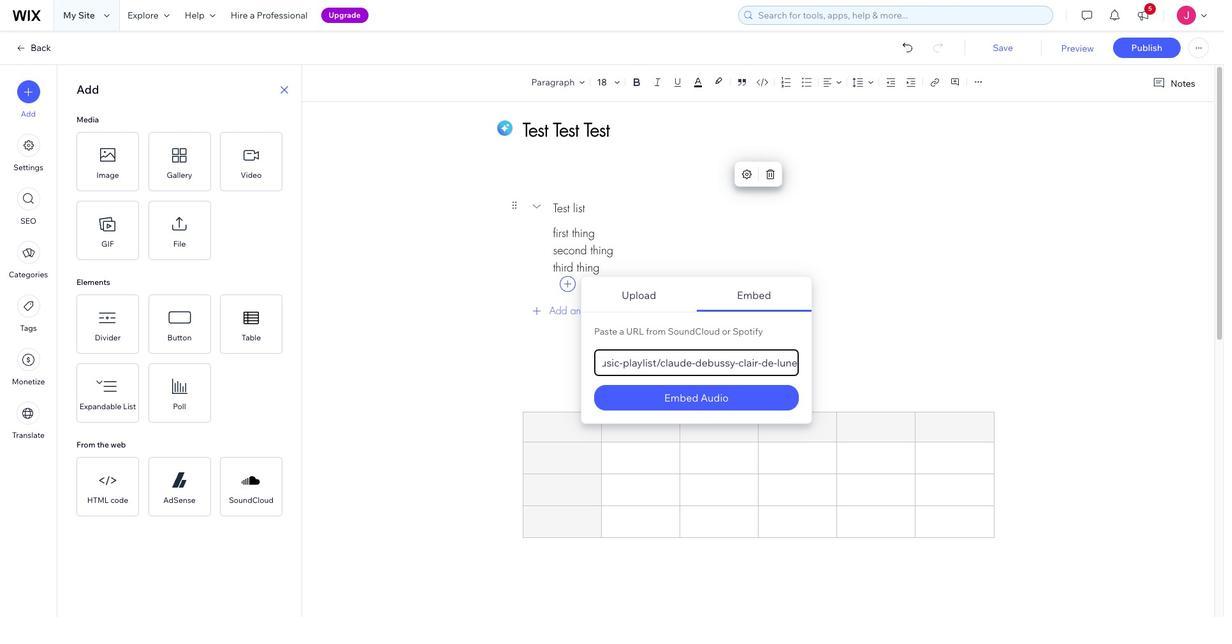 Task type: locate. For each thing, give the bounding box(es) containing it.
1 horizontal spatial soundcloud
[[668, 326, 720, 337]]

monetize
[[12, 377, 45, 386]]

a left url
[[620, 326, 624, 337]]

soundcloud
[[668, 326, 720, 337], [229, 496, 274, 505]]

2 horizontal spatial add
[[549, 304, 567, 318]]

tab list
[[582, 280, 812, 411]]

tab list containing upload
[[582, 280, 812, 411]]

web
[[111, 440, 126, 450]]

file
[[173, 239, 186, 249]]

1 vertical spatial a
[[620, 326, 624, 337]]

translate
[[12, 430, 45, 440]]

2 vertical spatial add
[[549, 304, 567, 318]]

Font Size field
[[596, 76, 610, 89]]

menu
[[0, 73, 57, 448]]

site
[[78, 10, 95, 21]]

e.g. www.youtube.com/example url field
[[594, 350, 799, 376]]

Add a Catchy Title text field
[[523, 118, 980, 142]]

table
[[242, 333, 261, 342]]

embed audio button
[[594, 385, 799, 411]]

from
[[77, 440, 95, 450]]

Search for tools, apps, help & more... field
[[754, 6, 1049, 24]]

embed for embed
[[737, 289, 771, 301]]

tags button
[[17, 295, 40, 333]]

html
[[87, 496, 109, 505]]

or
[[722, 326, 731, 337]]

media
[[77, 115, 99, 124]]

gif
[[101, 239, 114, 249]]

monetize button
[[12, 348, 45, 386]]

1 horizontal spatial a
[[620, 326, 624, 337]]

notes button
[[1148, 75, 1200, 92]]

list
[[123, 402, 136, 411]]

thing right second at the left top of page
[[591, 243, 614, 258]]

0 horizontal spatial soundcloud
[[229, 496, 274, 505]]

publish
[[1132, 42, 1163, 54]]

0 horizontal spatial embed
[[665, 392, 699, 404]]

back button
[[15, 42, 51, 54]]

help button
[[177, 0, 223, 31]]

paste
[[594, 326, 618, 337]]

0 horizontal spatial add
[[21, 109, 36, 119]]

embed audio
[[665, 392, 729, 404]]

1 vertical spatial embed
[[665, 392, 699, 404]]

0 vertical spatial add
[[77, 82, 99, 97]]

professional
[[257, 10, 308, 21]]

settings
[[13, 163, 43, 172]]

thing right "third"
[[577, 260, 600, 275]]

second
[[553, 243, 587, 258]]

test
[[553, 201, 570, 215]]

thing
[[572, 226, 595, 240], [591, 243, 614, 258], [577, 260, 600, 275]]

a
[[250, 10, 255, 21], [620, 326, 624, 337]]

0 vertical spatial embed
[[737, 289, 771, 301]]

first thing second thing third thing
[[553, 226, 614, 275]]

5 button
[[1129, 0, 1158, 31]]

embed up spotify
[[737, 289, 771, 301]]

publish button
[[1114, 38, 1181, 58]]

image
[[97, 170, 119, 180]]

url
[[626, 326, 644, 337]]

thing up second at the left top of page
[[572, 226, 595, 240]]

add left another on the left
[[549, 304, 567, 318]]

notes
[[1171, 77, 1196, 89]]

expandable
[[80, 402, 121, 411]]

categories button
[[9, 241, 48, 279]]

elements
[[77, 277, 110, 287]]

settings button
[[13, 134, 43, 172]]

poll
[[173, 402, 186, 411]]

1 vertical spatial add
[[21, 109, 36, 119]]

add
[[77, 82, 99, 97], [21, 109, 36, 119], [549, 304, 567, 318]]

0 vertical spatial thing
[[572, 226, 595, 240]]

code
[[111, 496, 128, 505]]

embed
[[737, 289, 771, 301], [665, 392, 699, 404]]

add button
[[17, 80, 40, 119]]

add inside the add another expandable item button
[[549, 304, 567, 318]]

1 horizontal spatial embed
[[737, 289, 771, 301]]

button
[[167, 333, 192, 342]]

a for professional
[[250, 10, 255, 21]]

another
[[571, 304, 602, 318]]

0 vertical spatial a
[[250, 10, 255, 21]]

add up settings button
[[21, 109, 36, 119]]

0 horizontal spatial a
[[250, 10, 255, 21]]

add another expandable item
[[549, 304, 676, 318]]

paragraph
[[532, 77, 575, 88]]

2 vertical spatial thing
[[577, 260, 600, 275]]

a right hire
[[250, 10, 255, 21]]

embed left the audio
[[665, 392, 699, 404]]

save button
[[978, 42, 1029, 54]]

1 vertical spatial soundcloud
[[229, 496, 274, 505]]

add up media
[[77, 82, 99, 97]]

seo
[[20, 216, 36, 226]]



Task type: describe. For each thing, give the bounding box(es) containing it.
5
[[1149, 4, 1152, 13]]

1 horizontal spatial add
[[77, 82, 99, 97]]

hire a professional link
[[223, 0, 315, 31]]

paragraph button
[[529, 73, 588, 91]]

list
[[573, 201, 585, 215]]

my site
[[63, 10, 95, 21]]

back
[[31, 42, 51, 54]]

add inside add button
[[21, 109, 36, 119]]

upload
[[622, 289, 656, 301]]

1 vertical spatial thing
[[591, 243, 614, 258]]

my
[[63, 10, 76, 21]]

preview
[[1062, 43, 1094, 54]]

hire a professional
[[231, 10, 308, 21]]

third
[[553, 260, 573, 275]]

seo button
[[17, 188, 40, 226]]

expandable
[[605, 304, 656, 318]]

test list
[[553, 201, 585, 215]]

0 vertical spatial soundcloud
[[668, 326, 720, 337]]

explore
[[127, 10, 159, 21]]

add another expandable item button
[[523, 296, 995, 327]]

embed button
[[697, 280, 812, 312]]

html code
[[87, 496, 128, 505]]

video
[[241, 170, 262, 180]]

upgrade button
[[321, 8, 368, 23]]

item
[[659, 304, 676, 318]]

save
[[993, 42, 1013, 54]]

hire
[[231, 10, 248, 21]]

preview button
[[1062, 43, 1094, 54]]

adsense
[[163, 496, 196, 505]]

gallery
[[167, 170, 192, 180]]

from
[[646, 326, 666, 337]]

the
[[97, 440, 109, 450]]

a for url
[[620, 326, 624, 337]]

paste a url from soundcloud or spotify
[[594, 326, 763, 337]]

expandable list
[[80, 402, 136, 411]]

tags
[[20, 323, 37, 333]]

divider
[[95, 333, 121, 342]]

upload button
[[582, 280, 697, 312]]

spotify
[[733, 326, 763, 337]]

menu containing add
[[0, 73, 57, 448]]

help
[[185, 10, 205, 21]]

first
[[553, 226, 569, 240]]

audio
[[701, 392, 729, 404]]

categories
[[9, 270, 48, 279]]

upgrade
[[329, 10, 361, 20]]

translate button
[[12, 402, 45, 440]]

from the web
[[77, 440, 126, 450]]

embed for embed audio
[[665, 392, 699, 404]]



Task type: vqa. For each thing, say whether or not it's contained in the screenshot.
second
yes



